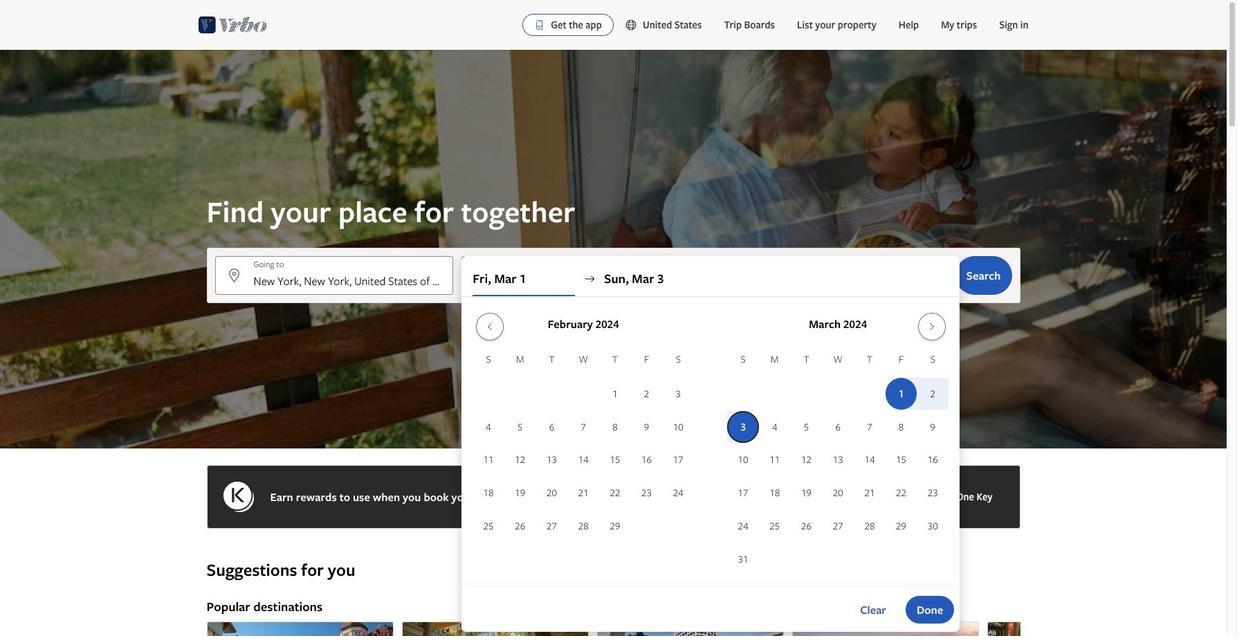 Task type: vqa. For each thing, say whether or not it's contained in the screenshot.
Small icon
yes



Task type: locate. For each thing, give the bounding box(es) containing it.
leavenworth featuring a small town or village and street scenes image
[[207, 622, 394, 636]]

application inside wizard region
[[473, 307, 949, 576]]

download the app button image
[[534, 19, 546, 30]]

february 2024 element
[[473, 352, 694, 543]]

directional image
[[584, 273, 596, 285]]

march 2024 element
[[728, 352, 949, 576]]

downtown seattle featuring a skyscraper, a city and street scenes image
[[597, 622, 784, 636]]

application
[[473, 307, 949, 576]]

main content
[[0, 50, 1227, 636]]

vrbo logo image
[[198, 14, 267, 36]]

previous month image
[[482, 321, 498, 332]]

wizard region
[[0, 50, 1227, 632]]



Task type: describe. For each thing, give the bounding box(es) containing it.
recently viewed region
[[198, 537, 1029, 559]]

makiki - lower punchbowl - tantalus showing landscape views, a sunset and a city image
[[792, 622, 979, 636]]

las vegas featuring interior views image
[[402, 622, 589, 636]]

gastown showing signage, street scenes and outdoor eating image
[[987, 622, 1174, 636]]

next month image
[[924, 321, 940, 332]]

small image
[[625, 19, 643, 31]]



